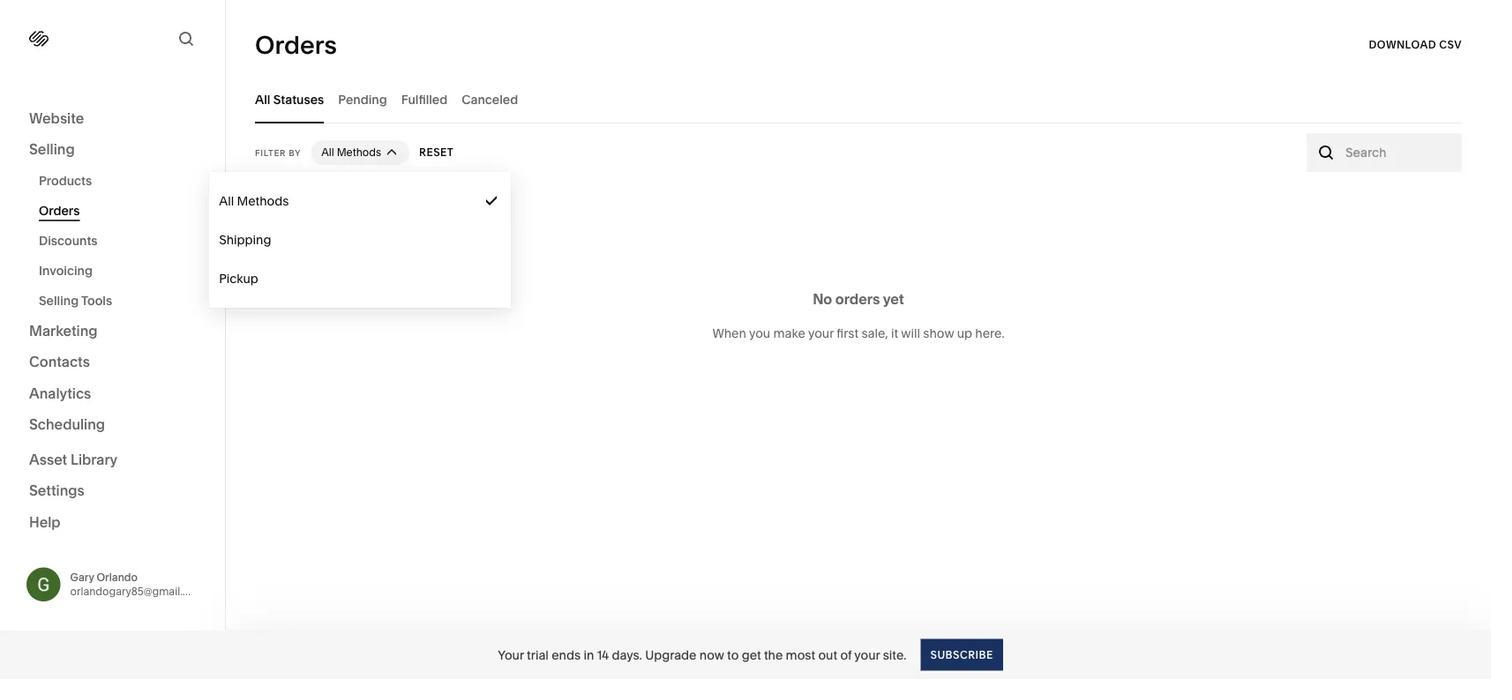 Task type: describe. For each thing, give the bounding box(es) containing it.
reset
[[419, 146, 454, 159]]

download csv
[[1370, 38, 1463, 51]]

in
[[584, 648, 594, 663]]

canceled
[[462, 92, 518, 107]]

csv
[[1440, 38, 1463, 51]]

pickup
[[219, 271, 259, 286]]

0 horizontal spatial methods
[[237, 194, 289, 209]]

Search field
[[1346, 143, 1453, 162]]

of
[[841, 648, 852, 663]]

asset library link
[[29, 450, 196, 471]]

your trial ends in 14 days. upgrade now to get the most out of your site.
[[498, 648, 907, 663]]

fulfilled
[[401, 92, 448, 107]]

by
[[289, 147, 301, 158]]

shipping
[[219, 233, 271, 248]]

ends
[[552, 648, 581, 663]]

orlandogary85@gmail.com
[[70, 586, 205, 598]]

selling for selling tools
[[39, 294, 79, 309]]

0 vertical spatial methods
[[337, 146, 381, 159]]

analytics
[[29, 385, 91, 402]]

upgrade
[[645, 648, 697, 663]]

when
[[713, 326, 747, 341]]

first
[[837, 326, 859, 341]]

site.
[[883, 648, 907, 663]]

asset library
[[29, 451, 118, 468]]

gary
[[70, 571, 94, 584]]

selling tools link
[[39, 286, 206, 316]]

to
[[727, 648, 739, 663]]

marketing
[[29, 322, 98, 339]]

download csv button
[[1370, 29, 1463, 61]]

yet
[[883, 291, 905, 308]]

contacts link
[[29, 353, 196, 373]]

tools
[[81, 294, 112, 309]]

help link
[[29, 513, 61, 532]]

invoicing link
[[39, 256, 206, 286]]

it
[[892, 326, 899, 341]]

pending
[[338, 92, 387, 107]]

all statuses button
[[255, 75, 324, 124]]

0 horizontal spatial all
[[219, 194, 234, 209]]

fulfilled button
[[401, 75, 448, 124]]

selling for selling
[[29, 141, 75, 158]]

orders
[[836, 291, 881, 308]]

0 vertical spatial all methods
[[322, 146, 381, 159]]

the
[[764, 648, 783, 663]]

discounts link
[[39, 226, 206, 256]]

1 horizontal spatial orders
[[255, 30, 337, 60]]

marketing link
[[29, 321, 196, 342]]

help
[[29, 514, 61, 531]]

subscribe
[[931, 649, 994, 662]]

orders link
[[39, 196, 206, 226]]

show
[[924, 326, 955, 341]]

subscribe button
[[921, 640, 1004, 671]]

days.
[[612, 648, 643, 663]]

settings
[[29, 482, 85, 500]]

here.
[[976, 326, 1005, 341]]

get
[[742, 648, 761, 663]]

analytics link
[[29, 384, 196, 405]]



Task type: locate. For each thing, give the bounding box(es) containing it.
1 horizontal spatial your
[[855, 648, 880, 663]]

1 vertical spatial all
[[322, 146, 334, 159]]

make
[[774, 326, 806, 341]]

website link
[[29, 109, 196, 129]]

1 vertical spatial selling
[[39, 294, 79, 309]]

selling down "website"
[[29, 141, 75, 158]]

pending button
[[338, 75, 387, 124]]

settings link
[[29, 482, 196, 502]]

methods up shipping
[[237, 194, 289, 209]]

contacts
[[29, 354, 90, 371]]

orders up statuses
[[255, 30, 337, 60]]

all inside button
[[255, 92, 271, 107]]

1 vertical spatial orders
[[39, 203, 80, 218]]

0 vertical spatial selling
[[29, 141, 75, 158]]

selling link
[[29, 140, 196, 161]]

all left statuses
[[255, 92, 271, 107]]

all up shipping
[[219, 194, 234, 209]]

0 vertical spatial orders
[[255, 30, 337, 60]]

0 horizontal spatial all methods
[[219, 194, 289, 209]]

methods
[[337, 146, 381, 159], [237, 194, 289, 209]]

invoicing
[[39, 264, 93, 279]]

orders inside orders link
[[39, 203, 80, 218]]

1 horizontal spatial methods
[[337, 146, 381, 159]]

no orders yet
[[813, 291, 905, 308]]

all statuses
[[255, 92, 324, 107]]

all methods
[[322, 146, 381, 159], [219, 194, 289, 209]]

all methods up shipping
[[219, 194, 289, 209]]

2 horizontal spatial all
[[322, 146, 334, 159]]

tab list containing all statuses
[[255, 75, 1463, 124]]

filter
[[255, 147, 286, 158]]

download
[[1370, 38, 1437, 51]]

products
[[39, 173, 92, 188]]

all right by
[[322, 146, 334, 159]]

0 horizontal spatial your
[[809, 326, 834, 341]]

1 vertical spatial your
[[855, 648, 880, 663]]

selling tools
[[39, 294, 112, 309]]

you
[[749, 326, 771, 341]]

orders
[[255, 30, 337, 60], [39, 203, 80, 218]]

orlando
[[97, 571, 138, 584]]

library
[[71, 451, 118, 468]]

0 vertical spatial your
[[809, 326, 834, 341]]

selling up marketing
[[39, 294, 79, 309]]

your
[[809, 326, 834, 341], [855, 648, 880, 663]]

when you make your first sale, it will show up here.
[[713, 326, 1005, 341]]

will
[[902, 326, 921, 341]]

filter by
[[255, 147, 301, 158]]

orders down the products
[[39, 203, 80, 218]]

up
[[958, 326, 973, 341]]

all methods down pending 'button'
[[322, 146, 381, 159]]

gary orlando orlandogary85@gmail.com
[[70, 571, 205, 598]]

scheduling
[[29, 416, 105, 433]]

asset
[[29, 451, 67, 468]]

1 horizontal spatial all
[[255, 92, 271, 107]]

1 horizontal spatial all methods
[[322, 146, 381, 159]]

selling
[[29, 141, 75, 158], [39, 294, 79, 309]]

statuses
[[273, 92, 324, 107]]

your right of
[[855, 648, 880, 663]]

trial
[[527, 648, 549, 663]]

1 vertical spatial all methods
[[219, 194, 289, 209]]

most
[[786, 648, 816, 663]]

0 horizontal spatial orders
[[39, 203, 80, 218]]

2 vertical spatial all
[[219, 194, 234, 209]]

methods down pending 'button'
[[337, 146, 381, 159]]

your
[[498, 648, 524, 663]]

0 vertical spatial all
[[255, 92, 271, 107]]

now
[[700, 648, 725, 663]]

1 vertical spatial methods
[[237, 194, 289, 209]]

no
[[813, 291, 833, 308]]

canceled button
[[462, 75, 518, 124]]

14
[[597, 648, 609, 663]]

out
[[819, 648, 838, 663]]

reset button
[[419, 137, 454, 169]]

tab list
[[255, 75, 1463, 124]]

website
[[29, 109, 84, 127]]

your left first
[[809, 326, 834, 341]]

all
[[255, 92, 271, 107], [322, 146, 334, 159], [219, 194, 234, 209]]

sale,
[[862, 326, 889, 341]]

products link
[[39, 166, 206, 196]]

discounts
[[39, 233, 98, 249]]

scheduling link
[[29, 415, 196, 436]]



Task type: vqa. For each thing, say whether or not it's contained in the screenshot.
right the "of"
no



